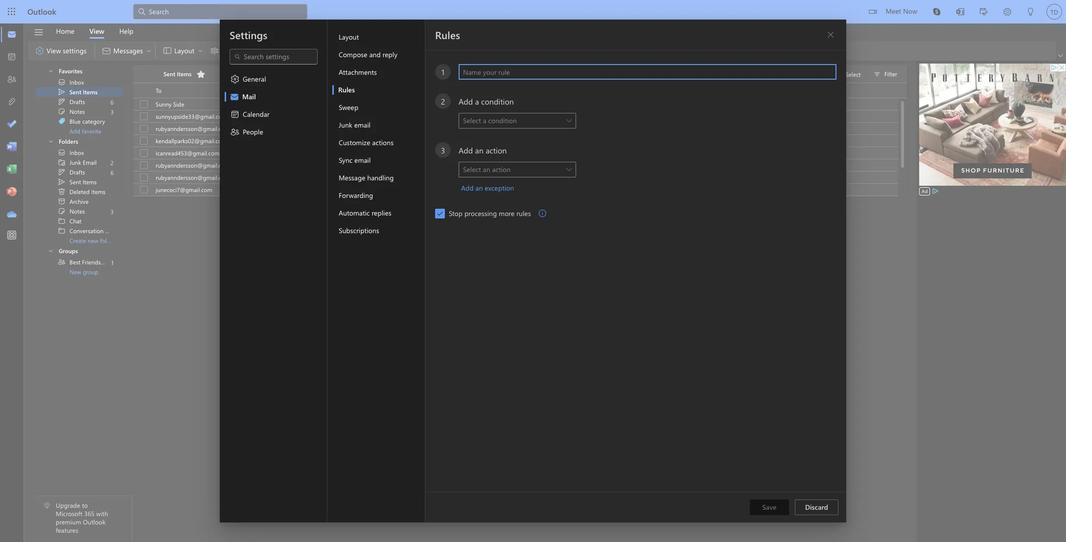 Task type: describe. For each thing, give the bounding box(es) containing it.
sent inside the  inbox  sent items
[[70, 88, 81, 96]]

favorites tree item
[[35, 65, 123, 77]]

re: for re: no
[[327, 125, 335, 133]]

actions
[[372, 138, 394, 147]]

no down learn on the top
[[341, 162, 349, 169]]

reply
[[383, 50, 398, 59]]

2 horizontal spatial outlook
[[586, 403, 611, 413]]

0 vertical spatial test
[[413, 162, 423, 169]]

1 let's from the left
[[348, 137, 359, 145]]

add favorite tree item
[[35, 126, 123, 136]]

 for 
[[58, 168, 66, 176]]

settings
[[230, 28, 267, 42]]


[[873, 71, 881, 78]]

jam
[[379, 137, 389, 145]]

1 vertical spatial 2
[[110, 159, 114, 167]]

2 inside rules tab panel
[[441, 96, 445, 106]]

chat inside the  chat  conversation history
[[70, 217, 81, 225]]

be
[[518, 186, 525, 194]]

an for add an exception
[[476, 184, 483, 193]]

to do image
[[7, 120, 17, 130]]

able
[[526, 186, 537, 194]]

email for junk email
[[354, 120, 371, 130]]

2 horizontal spatial you
[[813, 137, 823, 145]]

preview for my personal art
[[383, 174, 403, 182]]

up
[[378, 186, 385, 194]]

Select a action field
[[459, 162, 576, 178]]

home button
[[49, 24, 82, 39]]

message handling button
[[332, 169, 425, 187]]

conversation
[[70, 227, 104, 235]]

make
[[616, 186, 630, 194]]

inbox for  inbox
[[70, 149, 84, 157]]

8 tree item from the top
[[35, 167, 123, 177]]

in
[[528, 137, 533, 145]]

drafts for notes
[[70, 98, 85, 106]]

select a message checkbox for my
[[134, 171, 156, 185]]

to right need
[[433, 137, 439, 145]]

i
[[717, 137, 719, 145]]

items right deleted
[[91, 188, 105, 196]]

discard button
[[795, 500, 839, 516]]

select for add an action
[[463, 165, 481, 174]]

a for select
[[483, 116, 486, 125]]

no preview is available. for my personal art
[[374, 174, 434, 182]]

add favorite
[[70, 127, 101, 135]]

set your advertising preferences image
[[932, 188, 940, 195]]

save button
[[750, 500, 789, 516]]

kendallparks02@gmail.com
[[156, 137, 227, 145]]

no up my
[[327, 162, 335, 169]]

3 tree item from the top
[[35, 97, 123, 107]]

forwarding button
[[332, 187, 425, 205]]

settings tab list
[[220, 20, 328, 523]]

outlook link
[[27, 0, 56, 24]]

add an action
[[459, 145, 507, 155]]

select a message image for sunny side
[[140, 100, 148, 108]]

 drafts for sent items
[[58, 168, 85, 176]]

tree item containing 
[[35, 187, 123, 197]]

when
[[798, 137, 811, 145]]


[[437, 211, 444, 217]]

excel image
[[7, 165, 17, 175]]

add an exception
[[461, 184, 514, 193]]


[[58, 188, 66, 196]]

to right want
[[838, 137, 844, 145]]

subject
[[328, 87, 347, 94]]


[[196, 70, 206, 79]]

rubyanndersson@gmail.com for re:
[[156, 125, 230, 133]]

1 inside rules tab panel
[[441, 67, 445, 77]]

create new folder tree item
[[35, 236, 123, 246]]

mail image
[[7, 30, 17, 40]]

up!
[[666, 186, 674, 194]]

sent inside  sent items  deleted items  archive
[[70, 178, 81, 186]]

upgrade to microsoft 365 with premium outlook features
[[56, 502, 108, 535]]

drafts for sent items
[[70, 168, 85, 176]]

dress
[[651, 186, 664, 194]]

to right able
[[539, 186, 544, 194]]

stop
[[449, 209, 463, 218]]

tree containing 
[[35, 148, 124, 246]]

stop processing more rules
[[449, 209, 531, 218]]

0 vertical spatial have
[[362, 113, 374, 120]]

 for folders
[[48, 139, 54, 144]]

 filter
[[873, 70, 897, 78]]

notes for 12th tree item from the top of the page
[[70, 208, 85, 215]]

sure
[[631, 186, 642, 194]]

thanks,
[[392, 162, 411, 169]]

sunnyupside33@gmail.com
[[156, 113, 227, 120]]

 button
[[29, 24, 48, 41]]

2  from the top
[[58, 227, 66, 235]]

select inside message list section
[[846, 71, 861, 78]]

kendall let's have a jam sesh
[[327, 137, 403, 145]]

items inside sent items 
[[177, 70, 192, 78]]

no up kendall
[[336, 125, 344, 133]]

the left the lily
[[654, 137, 663, 145]]

premium features image
[[44, 504, 50, 510]]

inbox for  inbox  sent items
[[70, 78, 84, 86]]

to inside upgrade to microsoft 365 with premium outlook features
[[82, 502, 88, 510]]

document containing settings
[[0, 0, 1066, 543]]

favorites
[[59, 67, 82, 75]]

processing
[[465, 209, 497, 218]]

leapfrog
[[596, 137, 617, 145]]

layout group
[[158, 41, 254, 59]]

 drafts for notes
[[58, 98, 85, 106]]

to right "sure"
[[644, 186, 649, 194]]

junk inside button
[[339, 120, 352, 130]]

outlook banner
[[0, 0, 1066, 24]]

re: for re: fw: no
[[327, 100, 335, 108]]

code
[[454, 403, 469, 413]]

select a message checkbox for icanread453@gmail.com
[[134, 146, 156, 160]]

attachments button
[[332, 64, 425, 81]]

view inside the  view settings
[[47, 46, 61, 55]]

layout
[[339, 32, 359, 42]]

tree item containing 
[[35, 158, 123, 167]]

9 tree item from the top
[[35, 177, 123, 187]]

onedrive image
[[7, 210, 17, 220]]

personal
[[337, 174, 359, 182]]

sincerely,
[[758, 186, 782, 194]]

group
[[83, 268, 98, 276]]

Search settings search field
[[241, 52, 307, 62]]

you have to see this email...
[[351, 113, 422, 120]]

icanread453@gmail.com
[[156, 149, 220, 157]]

4 tree item from the top
[[35, 107, 123, 117]]

 inbox
[[58, 149, 84, 157]]

 for 12th tree item from the top of the page
[[58, 208, 66, 215]]

 chat  conversation history
[[58, 217, 124, 235]]

tab list containing home
[[48, 24, 141, 39]]

calendar
[[243, 110, 270, 119]]

notes for 12th tree item from the bottom of the page
[[70, 108, 85, 116]]


[[539, 210, 547, 218]]

 for  inbox  sent items
[[58, 78, 66, 86]]

4 select a message image from the top
[[140, 162, 148, 169]]

 for 
[[58, 98, 66, 106]]

1  notes from the top
[[58, 108, 85, 116]]

you
[[351, 113, 360, 120]]

select a message image for kendall
[[140, 137, 148, 145]]

handling
[[367, 173, 394, 183]]

select a message checkbox for sunny side
[[134, 97, 156, 111]]

 inside settings tab list
[[230, 127, 240, 137]]

view button
[[82, 24, 112, 39]]

want
[[824, 137, 837, 145]]

add for add an exception
[[461, 184, 474, 193]]

hey june, with halloween coming up would you be able to come to our annual party? make sure to dress up! 🧛‍♀️🧛‍♂️🧟💀👻🦇🐺🕷🎃🕸🍬 sincerely, test
[[391, 186, 794, 194]]

see
[[383, 113, 391, 120]]

automatic replies
[[339, 209, 392, 218]]

rules heading
[[435, 28, 460, 42]]

attachments
[[339, 68, 377, 77]]

add for add an action
[[459, 145, 473, 155]]

is for fw: learn the perks of your microsoft account
[[482, 149, 486, 157]]

2 tree item from the top
[[35, 87, 123, 97]]

 button for folders
[[39, 136, 58, 147]]

select a message checkbox for sunnyupside33@gmail.com
[[134, 110, 156, 123]]

0 vertical spatial email...
[[404, 113, 422, 120]]

new
[[88, 237, 98, 245]]

preview for fw: learn the perks of your microsoft account
[[460, 149, 481, 157]]

 inside the  inbox  sent items
[[58, 88, 66, 96]]

word image
[[7, 142, 17, 152]]

create
[[70, 237, 86, 245]]

 groups  best friends chat 1
[[48, 247, 114, 267]]

1 horizontal spatial you
[[735, 137, 745, 145]]

pad
[[673, 137, 683, 145]]

annual
[[579, 186, 597, 194]]

 select
[[835, 71, 861, 78]]

 button for favorites
[[39, 65, 58, 76]]

new
[[70, 268, 81, 276]]

6 for blue category
[[110, 98, 114, 106]]

outlook inside upgrade to microsoft 365 with premium outlook features
[[83, 519, 106, 527]]

scan the qr code with your phone camera to download outlook mobile
[[416, 403, 634, 413]]

select a message image for re:
[[140, 125, 148, 133]]

rules inside tab panel
[[435, 28, 460, 42]]

save
[[762, 503, 777, 513]]

6 for deleted items
[[110, 169, 114, 177]]

 button
[[535, 206, 551, 222]]

re: no
[[327, 125, 344, 133]]

13 tree item from the top
[[35, 216, 123, 226]]

 button
[[823, 27, 839, 43]]

come
[[546, 186, 560, 194]]

2  notes from the top
[[58, 208, 85, 215]]

action for select an action
[[492, 165, 511, 174]]

select a message image for fw:
[[140, 149, 148, 157]]

2 vertical spatial 3
[[110, 208, 114, 216]]

new group tree item
[[35, 267, 123, 277]]

sorry
[[366, 125, 380, 133]]

up
[[481, 186, 488, 194]]



Task type: locate. For each thing, give the bounding box(es) containing it.
an left would
[[476, 184, 483, 193]]

2  from the top
[[48, 139, 54, 144]]

dialog containing settings
[[0, 0, 1066, 543]]

1 vertical spatial chat
[[102, 259, 114, 266]]

fw: for fw: no
[[327, 113, 335, 120]]

test right the thanks,
[[413, 162, 423, 169]]

drafts down  junk email
[[70, 168, 85, 176]]

is for my personal art
[[405, 174, 409, 182]]

application
[[0, 0, 1066, 543]]

sent up deleted
[[70, 178, 81, 186]]

1 rubyanndersson@gmail.com from the top
[[156, 125, 230, 133]]

 heading
[[156, 67, 209, 82]]

inbox down 'favorites' tree item
[[70, 78, 84, 86]]

3 inside rules tab panel
[[441, 145, 445, 155]]

0 vertical spatial select a message image
[[140, 100, 148, 108]]

1 vertical spatial action
[[492, 165, 511, 174]]

2  from the top
[[58, 168, 66, 176]]

1 select a message checkbox from the top
[[134, 159, 156, 172]]

lily
[[664, 137, 671, 145]]

1 vertical spatial condition
[[488, 116, 517, 125]]

sesh
[[391, 137, 403, 145]]


[[58, 108, 66, 116], [58, 208, 66, 215]]

0 vertical spatial with
[[471, 403, 484, 413]]

3 select a message checkbox from the top
[[134, 122, 156, 136]]

 left folders
[[48, 139, 54, 144]]

 inside the  inbox  sent items
[[58, 78, 66, 86]]

2 up the resuscitate
[[441, 96, 445, 106]]

2 select a message image from the top
[[140, 137, 148, 145]]

re: down fw: no
[[327, 125, 335, 133]]

1  from the top
[[58, 108, 66, 116]]

0 vertical spatial  notes
[[58, 108, 85, 116]]

5 select a message image from the top
[[140, 174, 148, 182]]

 notes down archive
[[58, 208, 85, 215]]

Select a conditional field
[[459, 113, 576, 129]]

0 vertical spatial no preview is available.
[[451, 149, 511, 157]]

1 vertical spatial re:
[[327, 125, 335, 133]]

innovate
[[504, 137, 526, 145]]

1 down 'rules' heading
[[441, 67, 445, 77]]

rubyanndersson@gmail.com down sunnyupside33@gmail.com
[[156, 125, 230, 133]]

your for of
[[385, 149, 397, 157]]

 general
[[230, 74, 266, 84]]

sweep button
[[332, 99, 425, 117]]

tree item up  blue category in the left of the page
[[35, 107, 123, 117]]

meet.
[[845, 137, 860, 145]]

with right code
[[471, 403, 484, 413]]

1 right friends in the left top of the page
[[111, 259, 114, 267]]

get
[[746, 137, 755, 145]]

2 vertical spatial an
[[476, 184, 483, 193]]

tree item down archive
[[35, 207, 123, 216]]

1 vertical spatial no preview is available.
[[374, 174, 434, 182]]

tree containing favorites
[[35, 62, 123, 136]]


[[835, 71, 842, 78]]

a for add
[[475, 96, 479, 106]]

1 re: from the top
[[327, 100, 335, 108]]

2 horizontal spatial a
[[483, 116, 486, 125]]

0 horizontal spatial 
[[58, 259, 66, 266]]

1  drafts from the top
[[58, 98, 85, 106]]

no preview is available. down the thanks,
[[374, 174, 434, 182]]

a inside field
[[483, 116, 486, 125]]

select for add a condition
[[463, 116, 481, 125]]

3  button from the top
[[39, 245, 58, 256]]

7 tree item from the top
[[35, 158, 123, 167]]

1 select a message image from the top
[[140, 100, 148, 108]]

0 vertical spatial fw:
[[336, 100, 345, 108]]

 up ""
[[58, 108, 66, 116]]

0 vertical spatial your
[[385, 149, 397, 157]]

the left bank!
[[692, 137, 700, 145]]

sweep
[[339, 103, 358, 112]]

6 tree item from the top
[[35, 148, 123, 158]]

no down sweep
[[337, 113, 345, 120]]

1  from the top
[[58, 217, 66, 225]]

the down customize
[[353, 149, 361, 157]]

0 horizontal spatial a
[[375, 137, 378, 145]]

1 horizontal spatial a
[[475, 96, 479, 106]]

rules tab panel
[[425, 20, 847, 523]]

tree item down favorites
[[35, 77, 123, 87]]

and inside button
[[369, 50, 381, 59]]

1 inside  groups  best friends chat 1
[[111, 259, 114, 267]]

microsoft up 'features'
[[56, 510, 82, 519]]

12 tree item from the top
[[35, 207, 123, 216]]

select right  on the right top
[[846, 71, 861, 78]]

1 vertical spatial 
[[58, 149, 66, 157]]

0 vertical spatial 
[[58, 108, 66, 116]]

your inside message list no items selected list box
[[385, 149, 397, 157]]

compose and reply
[[339, 50, 398, 59]]

1 halloween from the left
[[327, 186, 354, 194]]

preview down the resuscitate
[[460, 149, 481, 157]]

 drafts down  junk email
[[58, 168, 85, 176]]

 inside settings tab list
[[230, 74, 240, 84]]

0 vertical spatial 
[[58, 98, 66, 106]]

select down add a condition
[[463, 116, 481, 125]]

sunny
[[156, 100, 172, 108]]

powerpoint image
[[7, 188, 17, 197]]

1 horizontal spatial 1
[[441, 67, 445, 77]]

1 vertical spatial 6
[[110, 169, 114, 177]]

1 vertical spatial outlook
[[586, 403, 611, 413]]

 notes
[[58, 108, 85, 116], [58, 208, 85, 215]]

Name your rule text field
[[459, 65, 836, 79]]

customize actions
[[339, 138, 394, 147]]

fw: learn the perks of your microsoft account
[[327, 149, 445, 157]]

bank!
[[702, 137, 716, 145]]

halloween right with
[[431, 186, 458, 194]]

1 horizontal spatial microsoft
[[398, 149, 423, 157]]

1 vertical spatial 
[[58, 208, 66, 215]]

microsoft inside upgrade to microsoft 365 with premium outlook features
[[56, 510, 82, 519]]

a up the select a condition at the top
[[475, 96, 479, 106]]

0 horizontal spatial and
[[369, 50, 381, 59]]

microsoft inside message list no items selected list box
[[398, 149, 423, 157]]

1 vertical spatial rubyanndersson@gmail.com
[[156, 162, 230, 169]]

subject button
[[325, 83, 762, 98]]

1 horizontal spatial rules
[[435, 28, 460, 42]]

fw: for fw: learn the perks of your microsoft account
[[327, 149, 335, 157]]

no preview is available. for fw: learn the perks of your microsoft account
[[451, 149, 511, 157]]

2 rubyanndersson@gmail.com from the top
[[156, 162, 230, 169]]

 button inside 'favorites' tree item
[[39, 65, 58, 76]]

2 vertical spatial fw:
[[327, 149, 335, 157]]

add for add a condition
[[459, 96, 473, 106]]

tree item down 'favorites' tree item
[[35, 87, 123, 97]]

select inside select a condition field
[[463, 116, 481, 125]]

2 select a message checkbox from the top
[[134, 171, 156, 185]]

1 vertical spatial email...
[[411, 125, 428, 133]]

 for favorites
[[48, 68, 54, 74]]

0 vertical spatial 1
[[441, 67, 445, 77]]

 inside  sent items  deleted items  archive
[[58, 178, 66, 186]]

a inside list box
[[375, 137, 378, 145]]

would
[[490, 186, 505, 194]]

halloween down my personal art
[[327, 186, 354, 194]]

with inside upgrade to microsoft 365 with premium outlook features
[[96, 510, 108, 519]]

 for 12th tree item from the bottom of the page
[[58, 108, 66, 116]]

available.
[[488, 149, 511, 157], [410, 174, 434, 182]]

1 drafts from the top
[[70, 98, 85, 106]]

1 horizontal spatial your
[[486, 403, 499, 413]]

that
[[399, 125, 409, 133]]

 down 
[[35, 46, 45, 56]]

to left 'see'
[[376, 113, 381, 120]]

settings heading
[[230, 28, 267, 42]]

select a message image left sunnyupside33@gmail.com
[[140, 113, 148, 120]]

 up create new folder tree item
[[58, 227, 66, 235]]

meet now
[[886, 6, 918, 16]]

 left groups
[[48, 248, 54, 254]]

6 select a message image from the top
[[140, 186, 148, 194]]

 left best
[[58, 259, 66, 266]]

2 drafts from the top
[[70, 168, 85, 176]]

outlook
[[27, 6, 56, 17], [586, 403, 611, 413], [83, 519, 106, 527]]

 down 
[[58, 208, 66, 215]]

1 vertical spatial microsoft
[[56, 510, 82, 519]]

have up perks
[[361, 137, 373, 145]]

0 vertical spatial 
[[35, 46, 45, 56]]

0 vertical spatial 2
[[441, 96, 445, 106]]

and left reply
[[369, 50, 381, 59]]

category
[[82, 118, 105, 125]]

forwarding
[[339, 191, 373, 200]]

add inside button
[[461, 184, 474, 193]]

1 horizontal spatial 
[[230, 127, 240, 137]]

perks
[[363, 149, 377, 157]]

0 vertical spatial drafts
[[70, 98, 85, 106]]

2 let's from the left
[[582, 137, 594, 145]]

2  drafts from the top
[[58, 168, 85, 176]]

to right order on the top of page
[[550, 137, 555, 145]]

available. for fw: learn the perks of your microsoft account
[[488, 149, 511, 157]]

filter
[[885, 70, 897, 78]]

outlook left mobile
[[586, 403, 611, 413]]

folders tree item
[[35, 136, 123, 148]]

1 horizontal spatial is
[[482, 149, 486, 157]]

exception
[[485, 184, 514, 193]]

a left jam
[[375, 137, 378, 145]]

tree item up new
[[35, 258, 123, 267]]

qr
[[443, 403, 453, 413]]

1 vertical spatial sent
[[70, 88, 81, 96]]

calendar image
[[7, 52, 17, 62]]

to right pad
[[685, 137, 690, 145]]

action down the industry!
[[486, 145, 507, 155]]

1 vertical spatial 
[[58, 168, 66, 176]]

2 halloween from the left
[[431, 186, 458, 194]]

1 vertical spatial 3
[[441, 145, 445, 155]]

0 horizontal spatial with
[[96, 510, 108, 519]]

select a message image
[[140, 125, 148, 133], [140, 137, 148, 145], [140, 149, 148, 157], [140, 162, 148, 169], [140, 174, 148, 182], [140, 186, 148, 194]]

 down the 
[[230, 127, 240, 137]]

no up up
[[374, 174, 382, 182]]

 inside  groups  best friends chat 1
[[48, 248, 54, 254]]

an for select an action
[[483, 165, 490, 174]]

2  from the top
[[58, 208, 66, 215]]

 favorites
[[48, 67, 82, 75]]

 for  inbox
[[58, 149, 66, 157]]

2 vertical spatial 
[[48, 248, 54, 254]]

june,
[[403, 186, 416, 194]]

 inside  folders
[[48, 139, 54, 144]]

let's down ruby!
[[348, 137, 359, 145]]

sync
[[339, 156, 353, 165]]

message list no items selected list box
[[133, 97, 907, 233]]

new group
[[70, 268, 98, 276]]

a down add a condition
[[483, 116, 486, 125]]

select a message image for sunnyupside33@gmail.com
[[140, 113, 148, 120]]

1 vertical spatial email
[[355, 156, 371, 165]]

the left qr
[[432, 403, 441, 413]]

create new folder
[[70, 237, 115, 245]]

0 horizontal spatial outlook
[[27, 6, 56, 17]]

think
[[721, 137, 734, 145]]

inbox up  junk email
[[70, 149, 84, 157]]

0 horizontal spatial 2
[[110, 159, 114, 167]]

0 vertical spatial re:
[[327, 100, 335, 108]]

items left  'button'
[[177, 70, 192, 78]]

items down 'favorites' tree item
[[83, 88, 98, 96]]

dialog
[[0, 0, 1066, 543]]

layout button
[[332, 28, 425, 46]]

1 horizontal spatial junk
[[339, 120, 352, 130]]

is down the industry!
[[482, 149, 486, 157]]

condition for add a condition
[[481, 96, 514, 106]]

2 select a message checkbox from the top
[[134, 110, 156, 123]]


[[58, 217, 66, 225], [58, 227, 66, 235]]

add for add favorite
[[70, 127, 80, 135]]

1 tree from the top
[[35, 62, 123, 136]]

0 vertical spatial  drafts
[[58, 98, 85, 106]]

select inside select a action field
[[463, 165, 481, 174]]

folders
[[59, 137, 78, 145]]

2 notes from the top
[[70, 208, 85, 215]]

to left our
[[562, 186, 567, 194]]

notes up 'blue'
[[70, 108, 85, 116]]

2 re: from the top
[[327, 125, 335, 133]]


[[34, 27, 44, 37]]

have right you
[[362, 113, 374, 120]]

tree item containing 
[[35, 197, 123, 207]]

1 vertical spatial available.
[[410, 174, 434, 182]]

select a message checkbox for kendallparks02@gmail.com
[[134, 134, 156, 148]]

1 vertical spatial select
[[463, 116, 481, 125]]

kendall
[[327, 137, 346, 145]]

1 horizontal spatial no preview is available.
[[451, 149, 511, 157]]

and
[[369, 50, 381, 59], [631, 137, 641, 145]]

0 vertical spatial notes
[[70, 108, 85, 116]]

tree item
[[35, 77, 123, 87], [35, 87, 123, 97], [35, 97, 123, 107], [35, 107, 123, 117], [35, 117, 123, 126], [35, 148, 123, 158], [35, 158, 123, 167], [35, 167, 123, 177], [35, 177, 123, 187], [35, 187, 123, 197], [35, 197, 123, 207], [35, 207, 123, 216], [35, 216, 123, 226], [35, 226, 124, 236], [35, 258, 123, 267]]

1 vertical spatial  drafts
[[58, 168, 85, 176]]

1 horizontal spatial available.
[[488, 149, 511, 157]]

a
[[475, 96, 479, 106], [483, 116, 486, 125], [375, 137, 378, 145]]


[[48, 68, 54, 74], [48, 139, 54, 144], [48, 248, 54, 254]]

5 select a message checkbox from the top
[[134, 146, 156, 160]]

available. up with
[[410, 174, 434, 182]]

11 tree item from the top
[[35, 197, 123, 207]]

0 horizontal spatial 
[[35, 46, 45, 56]]

1 vertical spatial test
[[784, 186, 794, 194]]

4 select a message checkbox from the top
[[134, 134, 156, 148]]

tree item down the  inbox  sent items
[[35, 97, 123, 107]]

our
[[569, 186, 578, 194]]

ruby
[[377, 162, 390, 169]]

drafts down the  inbox  sent items
[[70, 98, 85, 106]]

0 vertical spatial preview
[[460, 149, 481, 157]]

10 tree item from the top
[[35, 187, 123, 197]]

sent inside sent items 
[[164, 70, 175, 78]]

0 vertical spatial inbox
[[70, 78, 84, 86]]

1 vertical spatial fw:
[[327, 113, 335, 120]]

0 horizontal spatial let's
[[348, 137, 359, 145]]

0 vertical spatial select
[[846, 71, 861, 78]]

my personal art
[[327, 174, 368, 182]]


[[58, 88, 66, 96], [58, 178, 66, 186]]

an inside select a action field
[[483, 165, 490, 174]]

view left help
[[89, 26, 104, 35]]

rubyanndersson@gmail.com up junececi7@gmail.com
[[156, 174, 230, 182]]

action inside field
[[492, 165, 511, 174]]

 inside tree item
[[58, 149, 66, 157]]

0 vertical spatial available.
[[488, 149, 511, 157]]

1 6 from the top
[[110, 98, 114, 106]]

sunny side
[[156, 100, 184, 108]]

select a message image
[[140, 100, 148, 108], [140, 113, 148, 120]]

0 horizontal spatial available.
[[410, 174, 434, 182]]

tree item up create
[[35, 226, 124, 236]]

junececi7@gmail.com
[[156, 186, 212, 194]]

0 vertical spatial chat
[[70, 217, 81, 225]]

2  from the top
[[58, 178, 66, 186]]

1 select a message image from the top
[[140, 125, 148, 133]]

3 rubyanndersson@gmail.com from the top
[[156, 174, 230, 182]]

your for with
[[486, 403, 499, 413]]

document
[[0, 0, 1066, 543]]

files image
[[7, 97, 17, 107]]

 button left groups
[[39, 245, 58, 256]]

view left settings
[[47, 46, 61, 55]]

 left favorites
[[48, 68, 54, 74]]

side
[[173, 100, 184, 108]]

0 horizontal spatial view
[[47, 46, 61, 55]]

condition for select a condition
[[488, 116, 517, 125]]

microsoft down we
[[398, 149, 423, 157]]

camera
[[523, 403, 545, 413]]

ruby!
[[350, 125, 365, 133]]

know
[[782, 137, 796, 145]]

1 vertical spatial is
[[405, 174, 409, 182]]

2 tree from the top
[[35, 148, 124, 246]]

and inside message list no items selected list box
[[631, 137, 641, 145]]

about
[[382, 125, 397, 133]]

tab list
[[48, 24, 141, 39]]

0 horizontal spatial halloween
[[327, 186, 354, 194]]

Select a message checkbox
[[134, 159, 156, 172], [134, 171, 156, 185], [134, 183, 156, 197]]

best
[[70, 259, 80, 266]]

2 vertical spatial a
[[375, 137, 378, 145]]

to
[[376, 113, 381, 120], [433, 137, 439, 145], [550, 137, 555, 145], [685, 137, 690, 145], [838, 137, 844, 145], [539, 186, 544, 194], [562, 186, 567, 194], [644, 186, 649, 194], [546, 403, 553, 413], [82, 502, 88, 510]]

2 right the email
[[110, 159, 114, 167]]

 up 
[[58, 178, 66, 186]]

an for add an action
[[475, 145, 484, 155]]

compose
[[339, 50, 368, 59]]

ruby! sorry about that email...
[[350, 125, 428, 133]]

1 notes from the top
[[70, 108, 85, 116]]

1  from the top
[[58, 78, 66, 86]]

tree item down  junk email
[[35, 167, 123, 177]]

email for sync email
[[355, 156, 371, 165]]

no preview is available. down the industry!
[[451, 149, 511, 157]]

 button inside the groups tree item
[[39, 245, 58, 256]]

to right upgrade
[[82, 502, 88, 510]]

coming
[[460, 186, 480, 194]]

select a condition
[[463, 116, 517, 125]]

select a message image for my
[[140, 174, 148, 182]]

inbox
[[70, 78, 84, 86], [70, 149, 84, 157]]

no down the resuscitate
[[451, 149, 459, 157]]

application containing settings
[[0, 0, 1066, 543]]

1 horizontal spatial and
[[631, 137, 641, 145]]

add
[[459, 96, 473, 106], [70, 127, 80, 135], [459, 145, 473, 155], [461, 184, 474, 193]]

condition inside field
[[488, 116, 517, 125]]

you left be
[[507, 186, 517, 194]]

items inside the  inbox  sent items
[[83, 88, 98, 96]]


[[58, 159, 66, 166]]

select a message checkbox for halloween
[[134, 183, 156, 197]]

0 horizontal spatial you
[[507, 186, 517, 194]]

1 horizontal spatial view
[[89, 26, 104, 35]]

and left ride in the top of the page
[[631, 137, 641, 145]]

action for add an action
[[486, 145, 507, 155]]

select a message image left sunny
[[140, 100, 148, 108]]

1 vertical spatial junk
[[70, 159, 81, 166]]

with for 365
[[96, 510, 108, 519]]

0 vertical spatial 3
[[110, 108, 114, 116]]

 button inside the folders tree item
[[39, 136, 58, 147]]

subscriptions button
[[332, 222, 425, 240]]

0 vertical spatial rules
[[435, 28, 460, 42]]

 for  general
[[230, 74, 240, 84]]

1 horizontal spatial chat
[[102, 259, 114, 266]]

outlook right 'premium'
[[83, 519, 106, 527]]

1  button from the top
[[39, 65, 58, 76]]

1 vertical spatial with
[[96, 510, 108, 519]]

0 vertical spatial email
[[354, 120, 371, 130]]

learn
[[337, 149, 351, 157]]

 up ""
[[58, 98, 66, 106]]

friends
[[82, 259, 101, 266]]

15 tree item from the top
[[35, 258, 123, 267]]

rules inside button
[[338, 85, 355, 94]]

with for code
[[471, 403, 484, 413]]

0 horizontal spatial no preview is available.
[[374, 174, 434, 182]]

the up add an action
[[469, 137, 478, 145]]

tree item down  inbox at the left of the page
[[35, 158, 123, 167]]

1 vertical spatial have
[[361, 137, 373, 145]]

365
[[84, 510, 94, 519]]

 button left favorites
[[39, 65, 58, 76]]

chat inside  groups  best friends chat 1
[[102, 259, 114, 266]]

1 vertical spatial notes
[[70, 208, 85, 215]]

more
[[499, 209, 515, 218]]

tree
[[35, 62, 123, 136], [35, 148, 124, 246]]

an up the 'add an exception'
[[483, 165, 490, 174]]

2 vertical spatial sent
[[70, 178, 81, 186]]

5 tree item from the top
[[35, 117, 123, 126]]

rubyanndersson@gmail.com for my
[[156, 174, 230, 182]]

0 vertical spatial outlook
[[27, 6, 56, 17]]

2 inbox from the top
[[70, 149, 84, 157]]

items up deleted
[[83, 178, 97, 186]]

 drafts down the  inbox  sent items
[[58, 98, 85, 106]]

1  from the top
[[48, 68, 54, 74]]

message list section
[[133, 63, 907, 233]]

2 vertical spatial rubyanndersson@gmail.com
[[156, 174, 230, 182]]

1 horizontal spatial halloween
[[431, 186, 458, 194]]

add left 'up'
[[461, 184, 474, 193]]

halloween coming up
[[327, 186, 385, 194]]

customize actions button
[[332, 134, 425, 152]]

3 select a message checkbox from the top
[[134, 183, 156, 197]]

automatic
[[339, 209, 370, 218]]

 inside  groups  best friends chat 1
[[58, 259, 66, 266]]

people image
[[7, 75, 17, 85]]

tree item down deleted
[[35, 197, 123, 207]]

your right of
[[385, 149, 397, 157]]

1  from the top
[[58, 88, 66, 96]]

tree item up conversation
[[35, 216, 123, 226]]

1  from the top
[[58, 98, 66, 106]]

1 inbox from the top
[[70, 78, 84, 86]]

 inside the  view settings
[[35, 46, 45, 56]]

left-rail-appbar navigation
[[2, 24, 22, 226]]

 inside  favorites
[[48, 68, 54, 74]]

let's left the leapfrog
[[582, 137, 594, 145]]

available. for my personal art
[[410, 174, 434, 182]]

0 horizontal spatial chat
[[70, 217, 81, 225]]

2  button from the top
[[39, 136, 58, 147]]

no preview is available.
[[451, 149, 511, 157], [374, 174, 434, 182]]

1 vertical spatial view
[[47, 46, 61, 55]]

condition up the select a condition at the top
[[481, 96, 514, 106]]

junk inside tree item
[[70, 159, 81, 166]]

1 horizontal spatial test
[[784, 186, 794, 194]]

2 vertical spatial  button
[[39, 245, 58, 256]]

 down  favorites
[[58, 78, 66, 86]]

view inside button
[[89, 26, 104, 35]]

2 6 from the top
[[110, 169, 114, 177]]

more apps image
[[7, 231, 17, 241]]

1 vertical spatial rules
[[338, 85, 355, 94]]

select a message checkbox for rubyanndersson@gmail.com
[[134, 122, 156, 136]]

select an action
[[463, 165, 511, 174]]

condition up the industry!
[[488, 116, 517, 125]]

order
[[534, 137, 548, 145]]

 for  view settings
[[35, 46, 45, 56]]

add inside tree item
[[70, 127, 80, 135]]

0 vertical spatial is
[[482, 149, 486, 157]]

0 horizontal spatial your
[[385, 149, 397, 157]]

select a message image for halloween
[[140, 186, 148, 194]]

 down 
[[58, 217, 66, 225]]

groups tree item
[[35, 245, 123, 258]]

3 select a message image from the top
[[140, 149, 148, 157]]

1 vertical spatial 
[[48, 139, 54, 144]]

 sent items  deleted items  archive
[[58, 178, 105, 206]]

inbox inside tree item
[[70, 149, 84, 157]]

1 select a message checkbox from the top
[[134, 97, 156, 111]]

tree item containing 
[[35, 117, 123, 126]]

to right camera
[[546, 403, 553, 413]]

inbox inside the  inbox  sent items
[[70, 78, 84, 86]]

 blue category
[[58, 118, 105, 125]]

1 tree item from the top
[[35, 77, 123, 87]]

tree item containing 
[[35, 258, 123, 267]]


[[58, 118, 66, 125]]

2 select a message image from the top
[[140, 113, 148, 120]]

1 vertical spatial drafts
[[70, 168, 85, 176]]

no up you
[[346, 100, 354, 108]]

outlook inside banner
[[27, 6, 56, 17]]

0 horizontal spatial microsoft
[[56, 510, 82, 519]]

Select a message checkbox
[[134, 97, 156, 111], [134, 110, 156, 123], [134, 122, 156, 136], [134, 134, 156, 148], [134, 146, 156, 160]]

1 horizontal spatial let's
[[582, 137, 594, 145]]

 down 
[[58, 168, 66, 176]]

your
[[385, 149, 397, 157], [486, 403, 499, 413]]

0 vertical spatial tree
[[35, 62, 123, 136]]

means
[[350, 162, 367, 169]]

0 vertical spatial 
[[230, 127, 240, 137]]

2  from the top
[[58, 149, 66, 157]]

microsoft
[[398, 149, 423, 157], [56, 510, 82, 519]]

tree item up archive
[[35, 187, 123, 197]]


[[230, 92, 239, 102]]

14 tree item from the top
[[35, 226, 124, 236]]

drafts
[[70, 98, 85, 106], [70, 168, 85, 176]]

an inside the add an exception button
[[476, 184, 483, 193]]


[[234, 53, 241, 60]]

3  from the top
[[48, 248, 54, 254]]


[[58, 198, 66, 206]]



Task type: vqa. For each thing, say whether or not it's contained in the screenshot.
the right the 2024
no



